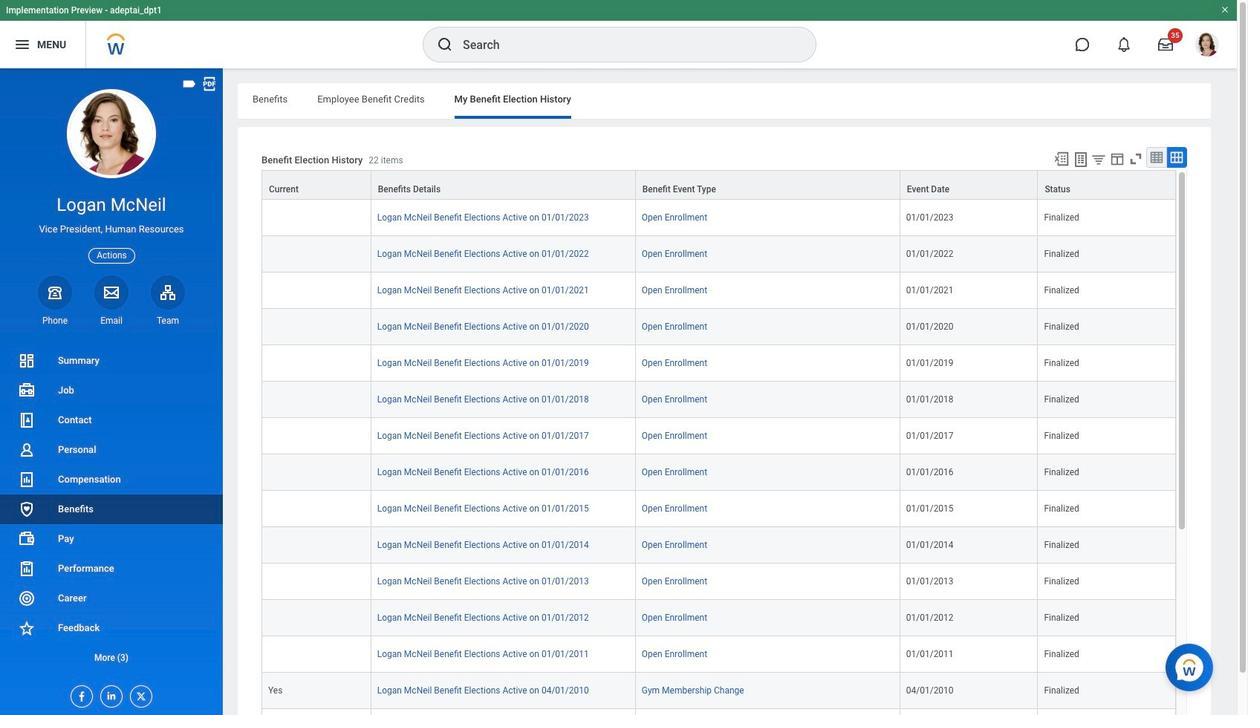 Task type: locate. For each thing, give the bounding box(es) containing it.
expand table image
[[1170, 150, 1185, 165]]

notifications large image
[[1117, 37, 1132, 52]]

team logan mcneil element
[[151, 315, 185, 327]]

list
[[0, 346, 223, 673]]

click to view/edit grid preferences image
[[1110, 151, 1126, 167]]

fullscreen image
[[1128, 151, 1145, 167]]

pay image
[[18, 531, 36, 549]]

row
[[262, 170, 1177, 200], [262, 200, 1177, 236], [262, 236, 1177, 273], [262, 273, 1177, 309], [262, 309, 1177, 346], [262, 346, 1177, 382], [262, 382, 1177, 419], [262, 419, 1177, 455], [262, 455, 1177, 491], [262, 491, 1177, 528], [262, 528, 1177, 564], [262, 564, 1177, 601], [262, 601, 1177, 637], [262, 637, 1177, 673], [262, 673, 1177, 710], [262, 710, 1177, 716]]

justify image
[[13, 36, 31, 54]]

5 row from the top
[[262, 309, 1177, 346]]

toolbar
[[1047, 147, 1188, 170]]

profile logan mcneil image
[[1196, 33, 1220, 60]]

view team image
[[159, 284, 177, 302]]

inbox large image
[[1159, 37, 1174, 52]]

facebook image
[[71, 687, 88, 703]]

cell
[[262, 200, 371, 236], [262, 236, 371, 273], [262, 273, 371, 309], [262, 309, 371, 346], [262, 346, 371, 382], [262, 382, 371, 419], [262, 419, 371, 455], [262, 455, 371, 491], [262, 491, 371, 528], [262, 528, 371, 564], [262, 564, 371, 601], [262, 601, 371, 637], [262, 637, 371, 673], [262, 710, 371, 716], [371, 710, 636, 716], [636, 710, 901, 716], [901, 710, 1039, 716], [1039, 710, 1177, 716]]

summary image
[[18, 352, 36, 370]]

contact image
[[18, 412, 36, 430]]

banner
[[0, 0, 1238, 68]]

phone image
[[45, 284, 65, 302]]

9 row from the top
[[262, 455, 1177, 491]]

tab list
[[238, 83, 1212, 119]]

compensation image
[[18, 471, 36, 489]]

11 row from the top
[[262, 528, 1177, 564]]

email logan mcneil element
[[94, 315, 129, 327]]

3 row from the top
[[262, 236, 1177, 273]]

2 row from the top
[[262, 200, 1177, 236]]

search image
[[436, 36, 454, 54]]

mail image
[[103, 284, 120, 302]]

15 row from the top
[[262, 673, 1177, 710]]

6 row from the top
[[262, 346, 1177, 382]]

export to excel image
[[1054, 151, 1070, 167]]



Task type: describe. For each thing, give the bounding box(es) containing it.
x image
[[131, 687, 147, 703]]

Search Workday  search field
[[463, 28, 786, 61]]

view printable version (pdf) image
[[201, 76, 218, 92]]

performance image
[[18, 560, 36, 578]]

feedback image
[[18, 620, 36, 638]]

export to worksheets image
[[1073, 151, 1090, 169]]

10 row from the top
[[262, 491, 1177, 528]]

table image
[[1150, 150, 1165, 165]]

job image
[[18, 382, 36, 400]]

benefits image
[[18, 501, 36, 519]]

13 row from the top
[[262, 601, 1177, 637]]

close environment banner image
[[1221, 5, 1230, 14]]

personal image
[[18, 442, 36, 459]]

14 row from the top
[[262, 637, 1177, 673]]

phone logan mcneil element
[[38, 315, 72, 327]]

16 row from the top
[[262, 710, 1177, 716]]

4 row from the top
[[262, 273, 1177, 309]]

1 row from the top
[[262, 170, 1177, 200]]

8 row from the top
[[262, 419, 1177, 455]]

career image
[[18, 590, 36, 608]]

select to filter grid data image
[[1091, 152, 1108, 167]]

tag image
[[181, 76, 198, 92]]

7 row from the top
[[262, 382, 1177, 419]]

navigation pane region
[[0, 68, 223, 716]]

linkedin image
[[101, 687, 117, 702]]

12 row from the top
[[262, 564, 1177, 601]]



Task type: vqa. For each thing, say whether or not it's contained in the screenshot.
"use"
no



